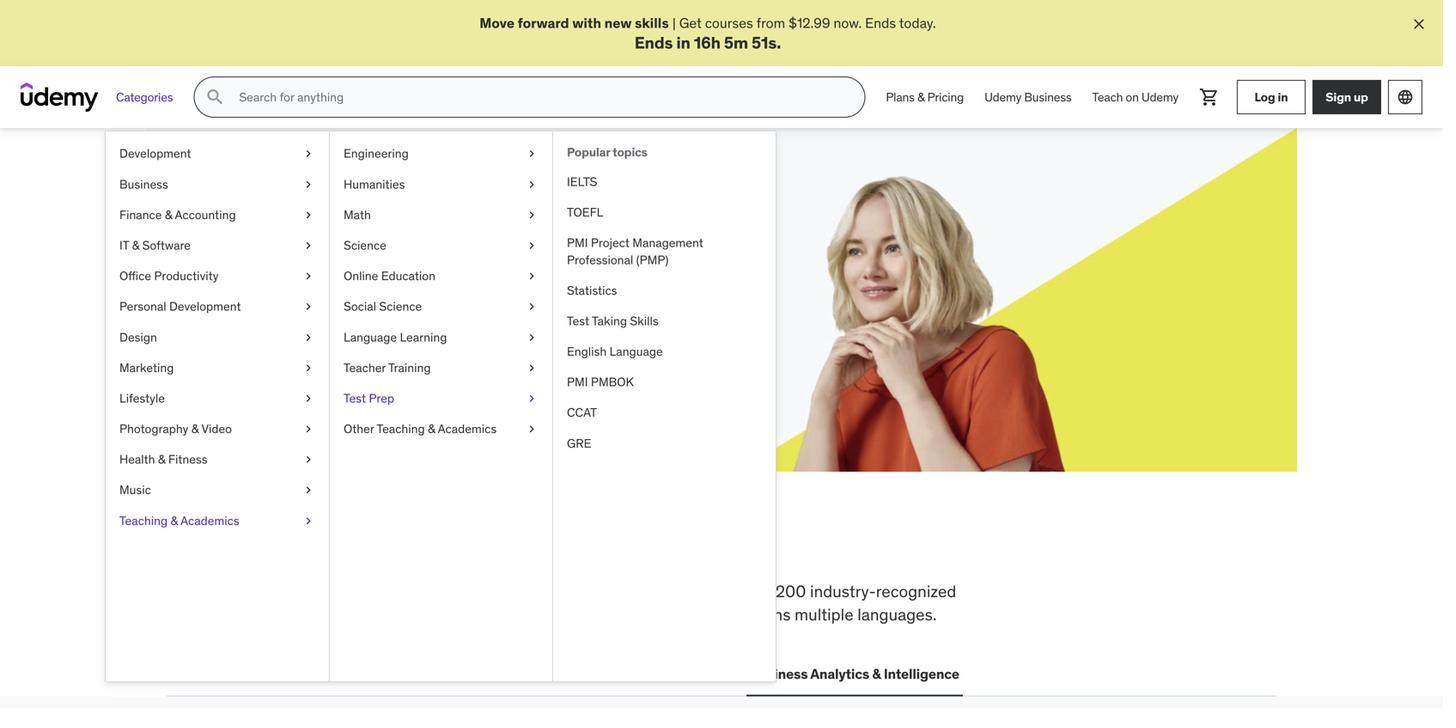 Task type: describe. For each thing, give the bounding box(es) containing it.
test prep element
[[553, 132, 776, 682]]

development for web
[[202, 665, 288, 683]]

it & software link
[[106, 230, 329, 261]]

finance
[[119, 207, 162, 222]]

catalog
[[297, 604, 351, 625]]

english language link
[[553, 336, 776, 367]]

supports
[[355, 604, 420, 625]]

xsmall image for humanities
[[525, 176, 539, 193]]

(pmp)
[[636, 252, 669, 267]]

communication
[[627, 665, 729, 683]]

teaching & academics
[[119, 513, 239, 528]]

toefl
[[567, 205, 604, 220]]

xsmall image for teacher training
[[525, 360, 539, 376]]

development link
[[106, 139, 329, 169]]

1 horizontal spatial ends
[[865, 14, 896, 32]]

science for social
[[379, 299, 422, 314]]

& for academics
[[171, 513, 178, 528]]

business for business analytics & intelligence
[[750, 665, 808, 683]]

and
[[717, 604, 744, 625]]

data science
[[523, 665, 607, 683]]

$12.99.
[[229, 265, 273, 282]]

web development
[[170, 665, 288, 683]]

industry-
[[810, 581, 876, 602]]

science for data
[[556, 665, 607, 683]]

1 vertical spatial in
[[1278, 89, 1289, 105]]

data
[[523, 665, 553, 683]]

ielts
[[567, 174, 598, 189]]

ccat link
[[553, 398, 776, 428]]

xsmall image for social science
[[525, 298, 539, 315]]

on
[[1126, 89, 1139, 105]]

xsmall image for engineering
[[525, 145, 539, 162]]

all the skills you need in one place
[[167, 524, 739, 569]]

today. inside skills for your future expand your potential with a course for as little as $12.99. sale ends today.
[[340, 265, 377, 282]]

other teaching & academics
[[344, 421, 497, 437]]

xsmall image for it & software
[[302, 237, 315, 254]]

leadership
[[431, 665, 502, 683]]

music
[[119, 482, 151, 498]]

certifications
[[323, 665, 410, 683]]

prep
[[619, 581, 653, 602]]

professional
[[567, 252, 634, 267]]

in inside move forward with new skills | get courses from $12.99 now. ends today. ends in 16h 5m 51s .
[[677, 32, 691, 53]]

xsmall image for marketing
[[302, 360, 315, 376]]

english language
[[567, 344, 663, 359]]

photography & video
[[119, 421, 232, 437]]

udemy image
[[21, 83, 99, 112]]

rounded
[[459, 604, 520, 625]]

0 vertical spatial your
[[356, 203, 418, 239]]

science link
[[330, 230, 553, 261]]

.
[[777, 32, 781, 53]]

|
[[673, 14, 676, 32]]

teach on udemy link
[[1082, 77, 1189, 118]]

finance & accounting
[[119, 207, 236, 222]]

you
[[384, 524, 446, 569]]

sale
[[277, 265, 303, 282]]

test for test prep
[[344, 391, 366, 406]]

teacher
[[344, 360, 386, 375]]

photography & video link
[[106, 414, 329, 444]]

health & fitness
[[119, 452, 208, 467]]

video
[[201, 421, 232, 437]]

pmbok
[[591, 374, 634, 390]]

categories
[[116, 89, 173, 105]]

teaching inside 'link'
[[377, 421, 425, 437]]

office productivity link
[[106, 261, 329, 291]]

lifestyle
[[119, 391, 165, 406]]

udemy business
[[985, 89, 1072, 105]]

covering
[[167, 581, 232, 602]]

leadership button
[[428, 653, 505, 695]]

personal
[[119, 299, 166, 314]]

with inside skills for your future expand your potential with a course for as little as $12.99. sale ends today.
[[366, 246, 392, 263]]

development for personal
[[169, 299, 241, 314]]

language learning
[[344, 329, 447, 345]]

plans & pricing link
[[876, 77, 975, 118]]

social science link
[[330, 291, 553, 322]]

xsmall image for teaching & academics
[[302, 512, 315, 529]]

academics inside 'link'
[[438, 421, 497, 437]]

taking
[[592, 313, 627, 329]]

plans & pricing
[[886, 89, 964, 105]]

analytics
[[811, 665, 870, 683]]

little
[[488, 246, 515, 263]]

math link
[[330, 200, 553, 230]]

online education
[[344, 268, 436, 284]]

$12.99
[[789, 14, 831, 32]]

teacher training
[[344, 360, 431, 375]]

200
[[776, 581, 806, 602]]

design
[[119, 329, 157, 345]]

topics
[[613, 145, 648, 160]]

1 udemy from the left
[[985, 89, 1022, 105]]

1 vertical spatial your
[[278, 246, 305, 263]]

0 horizontal spatial ends
[[635, 32, 673, 53]]

close image
[[1411, 15, 1428, 33]]

teaching inside "link"
[[119, 513, 168, 528]]

xsmall image for photography & video
[[302, 421, 315, 438]]

for for your
[[450, 246, 467, 263]]

0 vertical spatial business
[[1025, 89, 1072, 105]]

test taking skills link
[[553, 306, 776, 336]]

project
[[591, 235, 630, 251]]

xsmall image for health & fitness
[[302, 451, 315, 468]]

potential
[[308, 246, 362, 263]]

for for workplace
[[717, 581, 737, 602]]

it certifications
[[309, 665, 410, 683]]

courses
[[705, 14, 753, 32]]

& for pricing
[[918, 89, 925, 105]]

xsmall image for math
[[525, 207, 539, 223]]

& for fitness
[[158, 452, 165, 467]]

2 vertical spatial in
[[541, 524, 574, 569]]

1 vertical spatial skills
[[285, 524, 377, 569]]

design link
[[106, 322, 329, 353]]

move
[[480, 14, 515, 32]]

& for video
[[191, 421, 199, 437]]

ccat
[[567, 405, 597, 420]]

development
[[617, 604, 713, 625]]

web development button
[[167, 653, 291, 695]]

2 as from the left
[[518, 246, 532, 263]]

statistics
[[567, 283, 617, 298]]

submit search image
[[205, 87, 225, 108]]



Task type: locate. For each thing, give the bounding box(es) containing it.
test left the prep
[[344, 391, 366, 406]]

teacher training link
[[330, 353, 553, 383]]

xsmall image for other teaching & academics
[[525, 421, 539, 438]]

xsmall image for design
[[302, 329, 315, 346]]

training
[[388, 360, 431, 375]]

1 vertical spatial science
[[379, 299, 422, 314]]

test left taking
[[567, 313, 590, 329]]

&
[[918, 89, 925, 105], [165, 207, 172, 222], [132, 238, 139, 253], [191, 421, 199, 437], [428, 421, 435, 437], [158, 452, 165, 467], [171, 513, 178, 528], [873, 665, 881, 683]]

1 vertical spatial with
[[366, 246, 392, 263]]

xsmall image inside photography & video link
[[302, 421, 315, 438]]

& left video on the bottom left of page
[[191, 421, 199, 437]]

xsmall image inside teaching & academics "link"
[[302, 512, 315, 529]]

it for it certifications
[[309, 665, 320, 683]]

pmi project management professional (pmp)
[[567, 235, 704, 267]]

0 vertical spatial pmi
[[567, 235, 588, 251]]

humanities link
[[330, 169, 553, 200]]

xsmall image inside development link
[[302, 145, 315, 162]]

as right little
[[518, 246, 532, 263]]

2 vertical spatial skills
[[368, 581, 404, 602]]

development down office productivity link
[[169, 299, 241, 314]]

skills
[[635, 14, 669, 32], [285, 524, 377, 569], [368, 581, 404, 602]]

xsmall image inside science link
[[525, 237, 539, 254]]

1 horizontal spatial udemy
[[1142, 89, 1179, 105]]

english
[[567, 344, 607, 359]]

& for accounting
[[165, 207, 172, 222]]

1 horizontal spatial language
[[610, 344, 663, 359]]

for up and
[[717, 581, 737, 602]]

skills up expand
[[229, 203, 306, 239]]

0 horizontal spatial business
[[119, 176, 168, 192]]

academics down test prep link
[[438, 421, 497, 437]]

1 horizontal spatial academics
[[438, 421, 497, 437]]

0 horizontal spatial today.
[[340, 265, 377, 282]]

xsmall image inside the health & fitness link
[[302, 451, 315, 468]]

skills inside 'link'
[[630, 313, 659, 329]]

& up office
[[132, 238, 139, 253]]

spans
[[748, 604, 791, 625]]

log in link
[[1237, 80, 1306, 114]]

sign up link
[[1313, 80, 1382, 114]]

2 vertical spatial for
[[717, 581, 737, 602]]

xsmall image inside marketing link
[[302, 360, 315, 376]]

today.
[[900, 14, 936, 32], [340, 265, 377, 282]]

it inside button
[[309, 665, 320, 683]]

1 vertical spatial business
[[119, 176, 168, 192]]

the
[[224, 524, 278, 569]]

finance & accounting link
[[106, 200, 329, 230]]

0 horizontal spatial it
[[119, 238, 129, 253]]

1 vertical spatial for
[[450, 246, 467, 263]]

test for test taking skills
[[567, 313, 590, 329]]

popular
[[567, 145, 610, 160]]

as left little
[[470, 246, 484, 263]]

2 pmi from the top
[[567, 374, 588, 390]]

0 horizontal spatial test
[[344, 391, 366, 406]]

pmi inside pmi project management professional (pmp)
[[567, 235, 588, 251]]

health & fitness link
[[106, 444, 329, 475]]

workplace
[[289, 581, 364, 602]]

now.
[[834, 14, 862, 32]]

health
[[119, 452, 155, 467]]

xsmall image inside personal development link
[[302, 298, 315, 315]]

sign up
[[1326, 89, 1369, 105]]

skills up workplace
[[285, 524, 377, 569]]

1 vertical spatial development
[[169, 299, 241, 314]]

topics,
[[496, 581, 545, 602]]

1 vertical spatial teaching
[[119, 513, 168, 528]]

log
[[1255, 89, 1276, 105]]

1 horizontal spatial with
[[572, 14, 602, 32]]

new
[[605, 14, 632, 32]]

& inside button
[[873, 665, 881, 683]]

0 vertical spatial academics
[[438, 421, 497, 437]]

including
[[549, 581, 615, 602]]

productivity
[[154, 268, 219, 284]]

software
[[142, 238, 191, 253]]

1 horizontal spatial as
[[518, 246, 532, 263]]

engineering
[[344, 146, 409, 161]]

pmi for pmi project management professional (pmp)
[[567, 235, 588, 251]]

popular topics
[[567, 145, 648, 160]]

xsmall image inside teacher training link
[[525, 360, 539, 376]]

lifestyle link
[[106, 383, 329, 414]]

science up online
[[344, 238, 387, 253]]

& right plans
[[918, 89, 925, 105]]

udemy right on
[[1142, 89, 1179, 105]]

accounting
[[175, 207, 236, 222]]

xsmall image for music
[[302, 482, 315, 499]]

udemy business link
[[975, 77, 1082, 118]]

with left new
[[572, 14, 602, 32]]

gre link
[[553, 428, 776, 459]]

1 vertical spatial today.
[[340, 265, 377, 282]]

xsmall image inside business link
[[302, 176, 315, 193]]

critical
[[236, 581, 285, 602]]

science inside button
[[556, 665, 607, 683]]

humanities
[[344, 176, 405, 192]]

0 horizontal spatial teaching
[[119, 513, 168, 528]]

language inside the "test prep" element
[[610, 344, 663, 359]]

& right finance at left
[[165, 207, 172, 222]]

business analytics & intelligence
[[750, 665, 960, 683]]

skills inside move forward with new skills | get courses from $12.99 now. ends today. ends in 16h 5m 51s .
[[635, 14, 669, 32]]

categories button
[[106, 77, 183, 118]]

it left certifications
[[309, 665, 320, 683]]

academics inside "link"
[[181, 513, 239, 528]]

1 vertical spatial it
[[309, 665, 320, 683]]

0 vertical spatial today.
[[900, 14, 936, 32]]

test
[[567, 313, 590, 329], [344, 391, 366, 406]]

& inside "link"
[[171, 513, 178, 528]]

to
[[408, 581, 423, 602]]

0 vertical spatial science
[[344, 238, 387, 253]]

teaching down music
[[119, 513, 168, 528]]

skills up 'supports'
[[368, 581, 404, 602]]

content
[[657, 581, 713, 602]]

it for it & software
[[119, 238, 129, 253]]

2 horizontal spatial in
[[1278, 89, 1289, 105]]

academics down music link
[[181, 513, 239, 528]]

xsmall image inside office productivity link
[[302, 268, 315, 285]]

1 horizontal spatial your
[[356, 203, 418, 239]]

a
[[395, 246, 402, 263]]

business up finance at left
[[119, 176, 168, 192]]

xsmall image for science
[[525, 237, 539, 254]]

0 vertical spatial in
[[677, 32, 691, 53]]

toefl link
[[553, 197, 776, 228]]

in
[[677, 32, 691, 53], [1278, 89, 1289, 105], [541, 524, 574, 569]]

sign
[[1326, 89, 1352, 105]]

xsmall image for test prep
[[525, 390, 539, 407]]

science inside 'link'
[[379, 299, 422, 314]]

& for software
[[132, 238, 139, 253]]

udemy right the pricing in the right of the page
[[985, 89, 1022, 105]]

choose a language image
[[1397, 89, 1414, 106]]

ends down the |
[[635, 32, 673, 53]]

0 vertical spatial skills
[[635, 14, 669, 32]]

business down spans at the right of page
[[750, 665, 808, 683]]

1 horizontal spatial it
[[309, 665, 320, 683]]

up
[[1354, 89, 1369, 105]]

development down categories dropdown button
[[119, 146, 191, 161]]

skills
[[229, 203, 306, 239], [630, 313, 659, 329]]

music link
[[106, 475, 329, 506]]

today. inside move forward with new skills | get courses from $12.99 now. ends today. ends in 16h 5m 51s .
[[900, 14, 936, 32]]

2 vertical spatial development
[[202, 665, 288, 683]]

test inside 'link'
[[567, 313, 590, 329]]

your up sale
[[278, 246, 305, 263]]

xsmall image for business
[[302, 176, 315, 193]]

2 udemy from the left
[[1142, 89, 1179, 105]]

0 vertical spatial with
[[572, 14, 602, 32]]

xsmall image inside "lifestyle" 'link'
[[302, 390, 315, 407]]

move forward with new skills | get courses from $12.99 now. ends today. ends in 16h 5m 51s .
[[480, 14, 936, 53]]

xsmall image for lifestyle
[[302, 390, 315, 407]]

test taking skills
[[567, 313, 659, 329]]

personal development link
[[106, 291, 329, 322]]

skills inside covering critical workplace skills to technical topics, including prep content for over 200 industry-recognized certifications, our catalog supports well-rounded professional development and spans multiple languages.
[[368, 581, 404, 602]]

social science
[[344, 299, 422, 314]]

in down get
[[677, 32, 691, 53]]

xsmall image
[[525, 145, 539, 162], [302, 176, 315, 193], [525, 176, 539, 193], [302, 207, 315, 223], [302, 237, 315, 254], [525, 298, 539, 315], [302, 360, 315, 376], [525, 360, 539, 376], [525, 390, 539, 407], [302, 421, 315, 438], [525, 421, 539, 438], [302, 482, 315, 499], [302, 512, 315, 529]]

1 horizontal spatial business
[[750, 665, 808, 683]]

today. down "potential"
[[340, 265, 377, 282]]

pmi up professional
[[567, 235, 588, 251]]

Search for anything text field
[[236, 83, 844, 112]]

pmi for pmi pmbok
[[567, 374, 588, 390]]

xsmall image inside humanities link
[[525, 176, 539, 193]]

xsmall image for personal development
[[302, 298, 315, 315]]

xsmall image inside engineering link
[[525, 145, 539, 162]]

xsmall image inside the math link
[[525, 207, 539, 223]]

ends
[[865, 14, 896, 32], [635, 32, 673, 53]]

0 vertical spatial teaching
[[377, 421, 425, 437]]

office productivity
[[119, 268, 219, 284]]

1 horizontal spatial skills
[[630, 313, 659, 329]]

ends right now.
[[865, 14, 896, 32]]

for right course
[[450, 246, 467, 263]]

1 vertical spatial skills
[[630, 313, 659, 329]]

xsmall image for office productivity
[[302, 268, 315, 285]]

science
[[344, 238, 387, 253], [379, 299, 422, 314], [556, 665, 607, 683]]

xsmall image inside finance & accounting link
[[302, 207, 315, 223]]

log in
[[1255, 89, 1289, 105]]

marketing link
[[106, 353, 329, 383]]

2 horizontal spatial for
[[717, 581, 737, 602]]

0 vertical spatial test
[[567, 313, 590, 329]]

language
[[344, 329, 397, 345], [610, 344, 663, 359]]

1 as from the left
[[470, 246, 484, 263]]

in right log
[[1278, 89, 1289, 105]]

0 vertical spatial it
[[119, 238, 129, 253]]

well-
[[424, 604, 459, 625]]

xsmall image inside test prep link
[[525, 390, 539, 407]]

udemy
[[985, 89, 1022, 105], [1142, 89, 1179, 105]]

xsmall image inside 'design' link
[[302, 329, 315, 346]]

for up "potential"
[[311, 203, 351, 239]]

language up teacher
[[344, 329, 397, 345]]

professional
[[524, 604, 613, 625]]

0 horizontal spatial as
[[470, 246, 484, 263]]

business left 'teach'
[[1025, 89, 1072, 105]]

shopping cart with 0 items image
[[1200, 87, 1220, 108]]

2 horizontal spatial business
[[1025, 89, 1072, 105]]

skills for your future expand your potential with a course for as little as $12.99. sale ends today.
[[229, 203, 532, 282]]

xsmall image inside other teaching & academics 'link'
[[525, 421, 539, 438]]

ielts link
[[553, 167, 776, 197]]

forward
[[518, 14, 569, 32]]

development inside button
[[202, 665, 288, 683]]

0 vertical spatial skills
[[229, 203, 306, 239]]

& inside 'link'
[[428, 421, 435, 437]]

business inside button
[[750, 665, 808, 683]]

xsmall image
[[302, 145, 315, 162], [525, 207, 539, 223], [525, 237, 539, 254], [302, 268, 315, 285], [525, 268, 539, 285], [302, 298, 315, 315], [302, 329, 315, 346], [525, 329, 539, 346], [302, 390, 315, 407], [302, 451, 315, 468]]

business for business
[[119, 176, 168, 192]]

0 vertical spatial development
[[119, 146, 191, 161]]

0 horizontal spatial with
[[366, 246, 392, 263]]

xsmall image for online education
[[525, 268, 539, 285]]

all
[[167, 524, 217, 569]]

xsmall image inside social science 'link'
[[525, 298, 539, 315]]

xsmall image for development
[[302, 145, 315, 162]]

xsmall image for finance & accounting
[[302, 207, 315, 223]]

0 horizontal spatial academics
[[181, 513, 239, 528]]

it up office
[[119, 238, 129, 253]]

skills inside skills for your future expand your potential with a course for as little as $12.99. sale ends today.
[[229, 203, 306, 239]]

in up "including" at the left of page
[[541, 524, 574, 569]]

1 vertical spatial test
[[344, 391, 366, 406]]

1 horizontal spatial teaching
[[377, 421, 425, 437]]

with inside move forward with new skills | get courses from $12.99 now. ends today. ends in 16h 5m 51s .
[[572, 14, 602, 32]]

it & software
[[119, 238, 191, 253]]

1 pmi from the top
[[567, 235, 588, 251]]

0 horizontal spatial your
[[278, 246, 305, 263]]

pmi up ccat
[[567, 374, 588, 390]]

future
[[423, 203, 507, 239]]

engineering link
[[330, 139, 553, 169]]

skills right taking
[[630, 313, 659, 329]]

2 vertical spatial science
[[556, 665, 607, 683]]

today. right now.
[[900, 14, 936, 32]]

business
[[1025, 89, 1072, 105], [119, 176, 168, 192], [750, 665, 808, 683]]

from
[[757, 14, 786, 32]]

1 horizontal spatial today.
[[900, 14, 936, 32]]

xsmall image inside language learning link
[[525, 329, 539, 346]]

0 horizontal spatial udemy
[[985, 89, 1022, 105]]

teaching & academics link
[[106, 506, 329, 536]]

multiple
[[795, 604, 854, 625]]

ends
[[307, 265, 337, 282]]

xsmall image inside it & software link
[[302, 237, 315, 254]]

teaching down the prep
[[377, 421, 425, 437]]

development
[[119, 146, 191, 161], [169, 299, 241, 314], [202, 665, 288, 683]]

xsmall image for language learning
[[525, 329, 539, 346]]

2 vertical spatial business
[[750, 665, 808, 683]]

with left a
[[366, 246, 392, 263]]

1 horizontal spatial for
[[450, 246, 467, 263]]

your up a
[[356, 203, 418, 239]]

language down test taking skills
[[610, 344, 663, 359]]

fitness
[[168, 452, 208, 467]]

0 vertical spatial for
[[311, 203, 351, 239]]

social
[[344, 299, 376, 314]]

0 horizontal spatial for
[[311, 203, 351, 239]]

& right analytics
[[873, 665, 881, 683]]

photography
[[119, 421, 189, 437]]

1 vertical spatial academics
[[181, 513, 239, 528]]

for inside covering critical workplace skills to technical topics, including prep content for over 200 industry-recognized certifications, our catalog supports well-rounded professional development and spans multiple languages.
[[717, 581, 737, 602]]

& right health
[[158, 452, 165, 467]]

skills left the |
[[635, 14, 669, 32]]

0 horizontal spatial in
[[541, 524, 574, 569]]

xsmall image inside online education link
[[525, 268, 539, 285]]

course
[[405, 246, 447, 263]]

1 horizontal spatial test
[[567, 313, 590, 329]]

0 horizontal spatial skills
[[229, 203, 306, 239]]

0 horizontal spatial language
[[344, 329, 397, 345]]

& down test prep link
[[428, 421, 435, 437]]

1 vertical spatial pmi
[[567, 374, 588, 390]]

science up language learning on the top left
[[379, 299, 422, 314]]

xsmall image inside music link
[[302, 482, 315, 499]]

online education link
[[330, 261, 553, 291]]

science right data
[[556, 665, 607, 683]]

online
[[344, 268, 378, 284]]

& down music link
[[171, 513, 178, 528]]

1 horizontal spatial in
[[677, 32, 691, 53]]

development right web
[[202, 665, 288, 683]]

it certifications button
[[305, 653, 414, 695]]

technical
[[426, 581, 493, 602]]



Task type: vqa. For each thing, say whether or not it's contained in the screenshot.
Data Science button
yes



